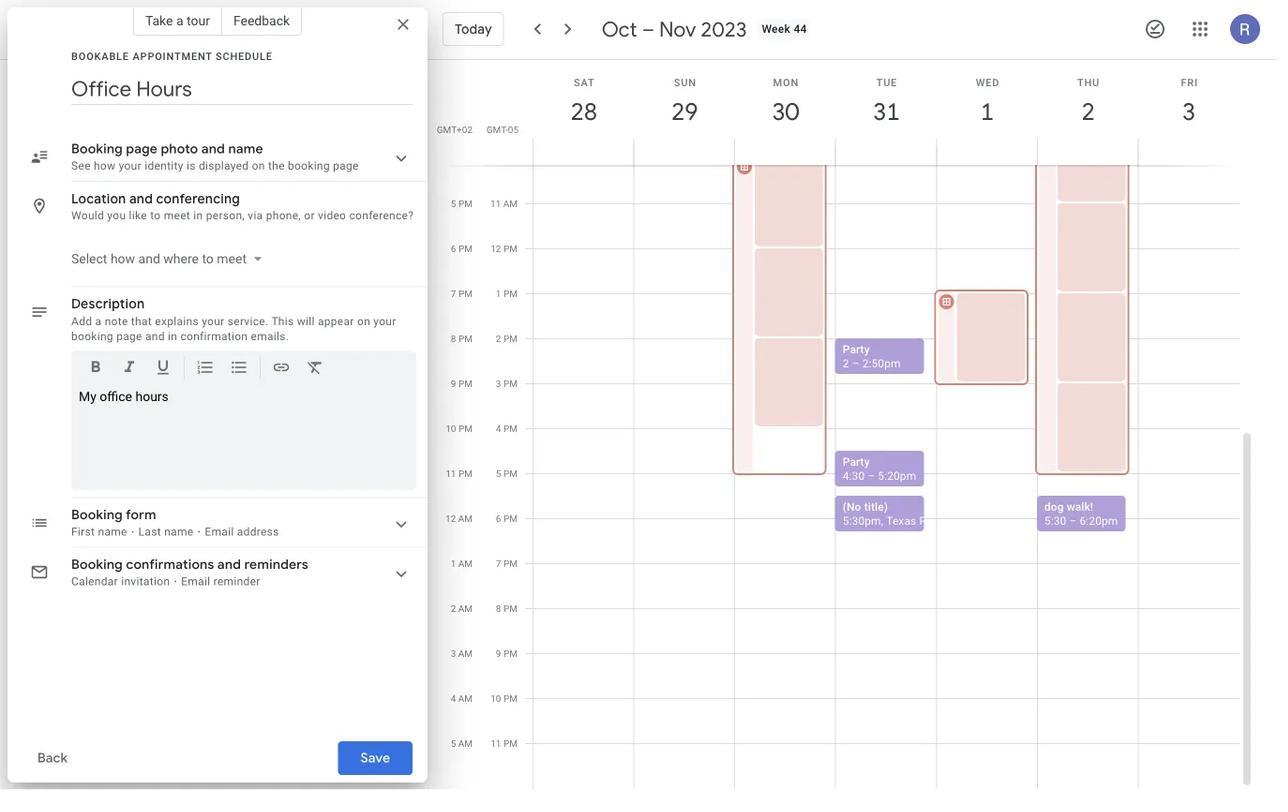 Task type: locate. For each thing, give the bounding box(es) containing it.
person,
[[206, 209, 245, 222]]

0 horizontal spatial 3
[[451, 648, 456, 659]]

pm right 1 am
[[504, 558, 518, 569]]

am up 4 am
[[458, 648, 473, 659]]

1 vertical spatial on
[[357, 315, 371, 328]]

video
[[318, 209, 346, 222]]

7 left 1 pm
[[451, 288, 456, 299]]

1 horizontal spatial 6 pm
[[496, 513, 518, 524]]

back
[[37, 750, 68, 767]]

to right the like
[[150, 209, 161, 222]]

page down that
[[116, 330, 142, 343]]

– down walk! at the right of the page
[[1070, 514, 1077, 528]]

– inside party 2 – 2:50pm
[[852, 357, 860, 370]]

2 horizontal spatial 1
[[980, 96, 993, 127]]

3 down 2 pm
[[496, 378, 501, 389]]

5 pm left '11 am'
[[451, 198, 473, 209]]

(no title)
[[843, 500, 888, 514]]

– inside party 4:30 – 5:20pm
[[868, 469, 875, 483]]

5 left '11 am'
[[451, 198, 456, 209]]

4 pm
[[496, 423, 518, 434]]

grid
[[435, 0, 1255, 790]]

0 horizontal spatial meet
[[164, 209, 190, 222]]

6
[[451, 243, 456, 254], [496, 513, 501, 524]]

44
[[794, 23, 807, 36]]

2
[[1081, 96, 1094, 127], [496, 333, 501, 344], [843, 357, 849, 370], [451, 603, 456, 614]]

10
[[446, 423, 456, 434], [491, 693, 501, 704]]

0 vertical spatial 1
[[980, 96, 993, 127]]

0 vertical spatial 3
[[1182, 96, 1195, 127]]

am up 3 am on the left bottom
[[458, 603, 473, 614]]

in inside description add a note that explains your service. this will appear on your booking page and in confirmation emails.
[[168, 330, 177, 343]]

1 down 12 am
[[451, 558, 456, 569]]

0 horizontal spatial 8
[[451, 333, 456, 344]]

1 pm
[[496, 288, 518, 299]]

12 for 12 pm
[[491, 243, 501, 254]]

9 left 3 pm
[[451, 378, 456, 389]]

fri
[[1181, 76, 1199, 88]]

booking for name
[[288, 159, 330, 173]]

0 horizontal spatial in
[[168, 330, 177, 343]]

0 vertical spatial 10 pm
[[446, 423, 473, 434]]

7 pm left 1 pm
[[451, 288, 473, 299]]

6 cell from the left
[[1035, 0, 1139, 790]]

2 vertical spatial 1
[[451, 558, 456, 569]]

8 right the 2 am
[[496, 603, 501, 614]]

1 vertical spatial how
[[111, 251, 135, 266]]

name
[[228, 141, 263, 158], [98, 526, 127, 539], [164, 526, 194, 539]]

28 column header
[[533, 60, 635, 166]]

1 vertical spatial 8
[[496, 603, 501, 614]]

1 cell from the left
[[534, 0, 635, 790]]

0 horizontal spatial 9
[[451, 378, 456, 389]]

party up '4:30'
[[843, 455, 870, 469]]

last
[[138, 526, 161, 539]]

pm
[[459, 198, 473, 209], [459, 243, 473, 254], [504, 243, 518, 254], [459, 288, 473, 299], [504, 288, 518, 299], [459, 333, 473, 344], [504, 333, 518, 344], [459, 378, 473, 389], [504, 378, 518, 389], [459, 423, 473, 434], [504, 423, 518, 434], [459, 468, 473, 479], [504, 468, 518, 479], [504, 513, 518, 524], [504, 558, 518, 569], [504, 603, 518, 614], [504, 648, 518, 659], [504, 693, 518, 704], [504, 738, 518, 749]]

10 left 4 pm
[[446, 423, 456, 434]]

0 vertical spatial 8 pm
[[451, 333, 473, 344]]

take a tour
[[145, 13, 210, 28]]

today
[[455, 21, 492, 38]]

email left 'address' at the left of page
[[205, 526, 234, 539]]

0 vertical spatial email
[[205, 526, 234, 539]]

0 vertical spatial 7
[[451, 288, 456, 299]]

10 pm right 4 am
[[491, 693, 518, 704]]

0 vertical spatial booking
[[71, 141, 123, 158]]

note
[[105, 315, 128, 328]]

oct – nov 2023
[[602, 16, 747, 42]]

0 vertical spatial page
[[126, 141, 158, 158]]

email
[[205, 526, 234, 539], [181, 575, 210, 589]]

8 pm right the 2 am
[[496, 603, 518, 614]]

1 vertical spatial 9 pm
[[496, 648, 518, 659]]

am for 11 am
[[503, 198, 518, 209]]

booking for booking form
[[71, 507, 123, 524]]

in down conferencing
[[194, 209, 203, 222]]

0 horizontal spatial 12
[[446, 513, 456, 524]]

1 vertical spatial booking
[[71, 507, 123, 524]]

1 horizontal spatial 7
[[496, 558, 501, 569]]

1 am
[[451, 558, 473, 569]]

1 down "wed"
[[980, 96, 993, 127]]

0 horizontal spatial name
[[98, 526, 127, 539]]

a right add
[[95, 315, 102, 328]]

1 vertical spatial 8 pm
[[496, 603, 518, 614]]

mon
[[773, 76, 799, 88]]

5 down 4 am
[[451, 738, 456, 749]]

and
[[202, 141, 225, 158], [129, 190, 153, 207], [138, 251, 160, 266], [145, 330, 165, 343], [218, 557, 241, 574]]

30 column header
[[735, 60, 836, 166]]

0 vertical spatial a
[[176, 13, 183, 28]]

1 horizontal spatial 9
[[496, 648, 501, 659]]

0 vertical spatial 10
[[446, 423, 456, 434]]

insert link image
[[272, 358, 291, 380]]

party inside party 4:30 – 5:20pm
[[843, 455, 870, 469]]

3 down fri
[[1182, 96, 1195, 127]]

2 left 2:50pm on the right
[[843, 357, 849, 370]]

– inside dog walk! 5:30 – 6:20pm
[[1070, 514, 1077, 528]]

meet down conferencing
[[164, 209, 190, 222]]

booking up 'see'
[[71, 141, 123, 158]]

6 pm right 12 am
[[496, 513, 518, 524]]

bookable
[[71, 50, 129, 62]]

0 horizontal spatial your
[[119, 159, 142, 173]]

confirmations
[[126, 557, 214, 574]]

tuesday, october 31 element
[[865, 90, 908, 133]]

cell
[[534, 0, 635, 790], [635, 0, 736, 790], [733, 0, 836, 790], [835, 0, 937, 790], [934, 0, 1038, 790], [1035, 0, 1139, 790], [1139, 0, 1240, 790]]

booking up calendar
[[71, 557, 123, 574]]

3
[[1182, 96, 1195, 127], [496, 378, 501, 389], [451, 648, 456, 659]]

3 for pm
[[496, 378, 501, 389]]

1 vertical spatial 1
[[496, 288, 501, 299]]

am for 12 am
[[458, 513, 473, 524]]

name for first name
[[98, 526, 127, 539]]

bookable appointment schedule
[[71, 50, 273, 62]]

meet
[[164, 209, 190, 222], [217, 251, 247, 266]]

pm left '11 am'
[[459, 198, 473, 209]]

0 horizontal spatial on
[[252, 159, 265, 173]]

name right the last
[[164, 526, 194, 539]]

1 horizontal spatial your
[[202, 315, 225, 328]]

9 right 3 am on the left bottom
[[496, 648, 501, 659]]

and up the like
[[129, 190, 153, 207]]

name up displayed at top
[[228, 141, 263, 158]]

2 horizontal spatial name
[[228, 141, 263, 158]]

0 horizontal spatial booking
[[71, 330, 113, 343]]

how right select
[[111, 251, 135, 266]]

7 right 1 am
[[496, 558, 501, 569]]

4 cell from the left
[[835, 0, 937, 790]]

page up "identity"
[[126, 141, 158, 158]]

1 vertical spatial party
[[843, 455, 870, 469]]

on left the
[[252, 159, 265, 173]]

my office hours
[[79, 389, 169, 404]]

on
[[252, 159, 265, 173], [357, 315, 371, 328]]

3 pm
[[496, 378, 518, 389]]

row containing party
[[525, 0, 1240, 790]]

booking down add
[[71, 330, 113, 343]]

1 horizontal spatial name
[[164, 526, 194, 539]]

1 vertical spatial 10 pm
[[491, 693, 518, 704]]

your up confirmation
[[202, 315, 225, 328]]

1 vertical spatial 12
[[446, 513, 456, 524]]

name down booking form
[[98, 526, 127, 539]]

0 vertical spatial 5 pm
[[451, 198, 473, 209]]

pm down 3 pm
[[504, 423, 518, 434]]

12 down '11 am'
[[491, 243, 501, 254]]

1 horizontal spatial 8
[[496, 603, 501, 614]]

5:30
[[1045, 514, 1067, 528]]

week 44
[[762, 23, 807, 36]]

2 booking from the top
[[71, 507, 123, 524]]

1 horizontal spatial booking
[[288, 159, 330, 173]]

11 up 12 pm
[[491, 198, 501, 209]]

bulleted list image
[[230, 358, 249, 380]]

gmt-05
[[487, 124, 519, 135]]

4 down 3 pm
[[496, 423, 501, 434]]

formatting options toolbar
[[71, 351, 416, 391]]

1 vertical spatial to
[[202, 251, 214, 266]]

take a tour button
[[133, 6, 222, 36]]

1 vertical spatial 6
[[496, 513, 501, 524]]

where
[[163, 251, 199, 266]]

name inside booking page photo and name see how your identity is displayed on the booking page
[[228, 141, 263, 158]]

pm up 1 pm
[[504, 243, 518, 254]]

0 horizontal spatial 11 pm
[[446, 468, 473, 479]]

to right where
[[202, 251, 214, 266]]

booking inside description add a note that explains your service. this will appear on your booking page and in confirmation emails.
[[71, 330, 113, 343]]

1 vertical spatial 10
[[491, 693, 501, 704]]

and inside description add a note that explains your service. this will appear on your booking page and in confirmation emails.
[[145, 330, 165, 343]]

0 vertical spatial to
[[150, 209, 161, 222]]

3 up 4 am
[[451, 648, 456, 659]]

5 down 4 pm
[[496, 468, 501, 479]]

schedule
[[216, 50, 273, 62]]

1 vertical spatial booking
[[71, 330, 113, 343]]

1 vertical spatial 6 pm
[[496, 513, 518, 524]]

pm down 2 pm
[[504, 378, 518, 389]]

how right 'see'
[[94, 159, 116, 173]]

am up 1 am
[[458, 513, 473, 524]]

10 right 4 am
[[491, 693, 501, 704]]

0 vertical spatial 12
[[491, 243, 501, 254]]

1 vertical spatial 3
[[496, 378, 501, 389]]

9 pm left 3 pm
[[451, 378, 473, 389]]

2 party from the top
[[843, 455, 870, 469]]

1 horizontal spatial 7 pm
[[496, 558, 518, 569]]

page up "video"
[[333, 159, 359, 173]]

1 vertical spatial meet
[[217, 251, 247, 266]]

1 horizontal spatial 5 pm
[[496, 468, 518, 479]]

0 vertical spatial 9
[[451, 378, 456, 389]]

2 inside "thu 2"
[[1081, 96, 1094, 127]]

your inside booking page photo and name see how your identity is displayed on the booking page
[[119, 159, 142, 173]]

a left tour
[[176, 13, 183, 28]]

name for last name
[[164, 526, 194, 539]]

meet inside "popup button"
[[217, 251, 247, 266]]

in down explains
[[168, 330, 177, 343]]

9 pm right 3 am on the left bottom
[[496, 648, 518, 659]]

a
[[176, 13, 183, 28], [95, 315, 102, 328]]

row
[[525, 0, 1240, 790]]

booking form
[[71, 507, 156, 524]]

calendar invitation
[[71, 575, 170, 589]]

0 vertical spatial on
[[252, 159, 265, 173]]

see
[[71, 159, 91, 173]]

12 am
[[446, 513, 473, 524]]

6 pm left 12 pm
[[451, 243, 473, 254]]

photo
[[161, 141, 198, 158]]

saturday, october 28 element
[[563, 90, 606, 133]]

0 horizontal spatial 4
[[451, 693, 456, 704]]

booking confirmations and reminders
[[71, 557, 309, 574]]

emails.
[[251, 330, 289, 343]]

am for 2 am
[[458, 603, 473, 614]]

10 pm
[[446, 423, 473, 434], [491, 693, 518, 704]]

first name
[[71, 526, 127, 539]]

1 vertical spatial 7 pm
[[496, 558, 518, 569]]

1 booking from the top
[[71, 141, 123, 158]]

4
[[496, 423, 501, 434], [451, 693, 456, 704]]

thursday, november 2 element
[[1067, 90, 1110, 133]]

0 horizontal spatial 6
[[451, 243, 456, 254]]

italic image
[[120, 358, 139, 380]]

phone,
[[266, 209, 301, 222]]

email down booking confirmations and reminders
[[181, 575, 210, 589]]

8 pm left 2 pm
[[451, 333, 473, 344]]

1 horizontal spatial in
[[194, 209, 203, 222]]

remove formatting image
[[306, 358, 325, 380]]

0 vertical spatial party
[[843, 343, 870, 356]]

1 horizontal spatial 4
[[496, 423, 501, 434]]

how inside "popup button"
[[111, 251, 135, 266]]

11 pm
[[446, 468, 473, 479], [491, 738, 518, 749]]

0 horizontal spatial 10
[[446, 423, 456, 434]]

5 pm down 4 pm
[[496, 468, 518, 479]]

0 horizontal spatial 9 pm
[[451, 378, 473, 389]]

8 pm
[[451, 333, 473, 344], [496, 603, 518, 614]]

1 horizontal spatial 12
[[491, 243, 501, 254]]

11 pm up 12 am
[[446, 468, 473, 479]]

1 horizontal spatial 1
[[496, 288, 501, 299]]

0 horizontal spatial 7 pm
[[451, 288, 473, 299]]

2 down thu
[[1081, 96, 1094, 127]]

0 vertical spatial 9 pm
[[451, 378, 473, 389]]

page inside description add a note that explains your service. this will appear on your booking page and in confirmation emails.
[[116, 330, 142, 343]]

0 horizontal spatial 1
[[451, 558, 456, 569]]

numbered list image
[[196, 358, 215, 380]]

2 vertical spatial page
[[116, 330, 142, 343]]

booking up the first name
[[71, 507, 123, 524]]

office
[[100, 389, 132, 404]]

6 right 12 am
[[496, 513, 501, 524]]

11 up 12 am
[[446, 468, 456, 479]]

0 vertical spatial 11 pm
[[446, 468, 473, 479]]

1 horizontal spatial 10
[[491, 693, 501, 704]]

12 for 12 am
[[446, 513, 456, 524]]

fri 3
[[1181, 76, 1199, 127]]

party inside party 2 – 2:50pm
[[843, 343, 870, 356]]

your right appear
[[374, 315, 396, 328]]

take
[[145, 13, 173, 28]]

1 vertical spatial page
[[333, 159, 359, 173]]

7 pm
[[451, 288, 473, 299], [496, 558, 518, 569]]

and left where
[[138, 251, 160, 266]]

page for description
[[116, 330, 142, 343]]

2 vertical spatial 5
[[451, 738, 456, 749]]

underline image
[[154, 358, 173, 380]]

in
[[194, 209, 203, 222], [168, 330, 177, 343]]

and inside "popup button"
[[138, 251, 160, 266]]

2 cell from the left
[[635, 0, 736, 790]]

8
[[451, 333, 456, 344], [496, 603, 501, 614]]

6 left 12 pm
[[451, 243, 456, 254]]

31
[[872, 96, 899, 127]]

meet down person, on the left of the page
[[217, 251, 247, 266]]

party 4:30 – 5:20pm
[[843, 455, 917, 483]]

–
[[642, 16, 655, 42], [852, 357, 860, 370], [868, 469, 875, 483], [1070, 514, 1077, 528]]

am
[[503, 198, 518, 209], [458, 513, 473, 524], [458, 558, 473, 569], [458, 603, 473, 614], [458, 648, 473, 659], [458, 693, 473, 704], [458, 738, 473, 749]]

back button
[[23, 736, 83, 781]]

0 vertical spatial 4
[[496, 423, 501, 434]]

wed
[[976, 76, 1000, 88]]

select how and where to meet
[[71, 251, 247, 266]]

1 vertical spatial a
[[95, 315, 102, 328]]

8 left 2 pm
[[451, 333, 456, 344]]

party up 2:50pm on the right
[[843, 343, 870, 356]]

and down that
[[145, 330, 165, 343]]

booking for that
[[71, 330, 113, 343]]

2 vertical spatial 3
[[451, 648, 456, 659]]

pm left 2 pm
[[459, 333, 473, 344]]

3 cell from the left
[[733, 0, 836, 790]]

– right '4:30'
[[868, 469, 875, 483]]

1 horizontal spatial a
[[176, 13, 183, 28]]

1 horizontal spatial on
[[357, 315, 371, 328]]

1 vertical spatial 4
[[451, 693, 456, 704]]

page
[[126, 141, 158, 158], [333, 159, 359, 173], [116, 330, 142, 343]]

on inside booking page photo and name see how your identity is displayed on the booking page
[[252, 159, 265, 173]]

7 pm right 1 am
[[496, 558, 518, 569]]

am up 5 am
[[458, 693, 473, 704]]

0 vertical spatial in
[[194, 209, 203, 222]]

pm left 4 pm
[[459, 423, 473, 434]]

your left "identity"
[[119, 159, 142, 173]]

1 party from the top
[[843, 343, 870, 356]]

1 vertical spatial 11 pm
[[491, 738, 518, 749]]

10 pm left 4 pm
[[446, 423, 473, 434]]

and inside booking page photo and name see how your identity is displayed on the booking page
[[202, 141, 225, 158]]

0 horizontal spatial 10 pm
[[446, 423, 473, 434]]

11 pm right 5 am
[[491, 738, 518, 749]]

(no
[[843, 500, 862, 514]]

email for email address
[[205, 526, 234, 539]]

1 vertical spatial in
[[168, 330, 177, 343]]

0 vertical spatial booking
[[288, 159, 330, 173]]

1 horizontal spatial to
[[202, 251, 214, 266]]

email for email reminder
[[181, 575, 210, 589]]

1 vertical spatial 9
[[496, 648, 501, 659]]

on inside description add a note that explains your service. this will appear on your booking page and in confirmation emails.
[[357, 315, 371, 328]]

am up the 2 am
[[458, 558, 473, 569]]

oct
[[602, 16, 637, 42]]

5:30pm ,
[[843, 514, 887, 528]]

to inside location and conferencing would you like to meet in person, via phone, or video conference?
[[150, 209, 161, 222]]

1 down 12 pm
[[496, 288, 501, 299]]

booking inside booking page photo and name see how your identity is displayed on the booking page
[[288, 159, 330, 173]]

and up displayed at top
[[202, 141, 225, 158]]

3 booking from the top
[[71, 557, 123, 574]]

am down 4 am
[[458, 738, 473, 749]]

booking for booking page photo and name see how your identity is displayed on the booking page
[[71, 141, 123, 158]]

booking inside booking page photo and name see how your identity is displayed on the booking page
[[71, 141, 123, 158]]



Task type: vqa. For each thing, say whether or not it's contained in the screenshot.
the leftmost 10
yes



Task type: describe. For each thing, give the bounding box(es) containing it.
email reminder
[[181, 575, 260, 589]]

and inside location and conferencing would you like to meet in person, via phone, or video conference?
[[129, 190, 153, 207]]

cell containing dog walk!
[[1035, 0, 1139, 790]]

2 horizontal spatial your
[[374, 315, 396, 328]]

am for 4 am
[[458, 693, 473, 704]]

party for 2
[[843, 343, 870, 356]]

pm down 4 pm
[[504, 468, 518, 479]]

a inside button
[[176, 13, 183, 28]]

3 for am
[[451, 648, 456, 659]]

a inside description add a note that explains your service. this will appear on your booking page and in confirmation emails.
[[95, 315, 102, 328]]

on for name
[[252, 159, 265, 173]]

2 vertical spatial 11
[[491, 738, 501, 749]]

confirmation
[[181, 330, 248, 343]]

reminder
[[214, 575, 260, 589]]

that
[[131, 315, 152, 328]]

my
[[79, 389, 96, 404]]

description
[[71, 296, 145, 313]]

pm right the 2 am
[[504, 603, 518, 614]]

select
[[71, 251, 107, 266]]

5 am
[[451, 738, 473, 749]]

2 am
[[451, 603, 473, 614]]

2 pm
[[496, 333, 518, 344]]

on for that
[[357, 315, 371, 328]]

like
[[129, 209, 147, 222]]

– right oct
[[642, 16, 655, 42]]

thu 2
[[1078, 76, 1100, 127]]

location
[[71, 190, 126, 207]]

1 horizontal spatial 9 pm
[[496, 648, 518, 659]]

meet inside location and conferencing would you like to meet in person, via phone, or video conference?
[[164, 209, 190, 222]]

email address
[[205, 526, 279, 539]]

description add a note that explains your service. this will appear on your booking page and in confirmation emails.
[[71, 296, 396, 343]]

conferencing
[[156, 190, 240, 207]]

dog walk! 5:30 – 6:20pm
[[1045, 500, 1118, 528]]

1 inside wed 1
[[980, 96, 993, 127]]

select how and where to meet button
[[64, 242, 269, 276]]

pm right 5 am
[[504, 738, 518, 749]]

0 vertical spatial 5
[[451, 198, 456, 209]]

0 horizontal spatial 5 pm
[[451, 198, 473, 209]]

pm left 1 pm
[[459, 288, 473, 299]]

is
[[187, 159, 196, 173]]

am for 3 am
[[458, 648, 473, 659]]

1 for pm
[[496, 288, 501, 299]]

1 vertical spatial 5 pm
[[496, 468, 518, 479]]

cell containing party
[[835, 0, 937, 790]]

31 column header
[[835, 60, 937, 166]]

nov
[[659, 16, 696, 42]]

title)
[[864, 500, 888, 514]]

05
[[508, 124, 519, 135]]

4 for 4 pm
[[496, 423, 501, 434]]

identity
[[145, 159, 184, 173]]

pm right 3 am on the left bottom
[[504, 648, 518, 659]]

booking for booking confirmations and reminders
[[71, 557, 123, 574]]

gmt-
[[487, 124, 508, 135]]

2:50pm
[[863, 357, 901, 370]]

form
[[126, 507, 156, 524]]

feedback
[[233, 13, 290, 28]]

28
[[570, 96, 596, 127]]

4:30
[[843, 469, 865, 483]]

party 2 – 2:50pm
[[843, 343, 901, 370]]

2 column header
[[1037, 60, 1139, 166]]

thu
[[1078, 76, 1100, 88]]

11 am
[[491, 198, 518, 209]]

how inside booking page photo and name see how your identity is displayed on the booking page
[[94, 159, 116, 173]]

30
[[771, 96, 798, 127]]

add
[[71, 315, 92, 328]]

sat 28
[[570, 76, 596, 127]]

0 horizontal spatial 8 pm
[[451, 333, 473, 344]]

am for 1 am
[[458, 558, 473, 569]]

29 column header
[[634, 60, 736, 166]]

appointment
[[133, 50, 212, 62]]

monday, october 30 element
[[764, 90, 808, 133]]

0 vertical spatial 11
[[491, 198, 501, 209]]

pm up 3 pm
[[504, 333, 518, 344]]

tue
[[877, 76, 898, 88]]

walk!
[[1067, 500, 1094, 514]]

0 vertical spatial 6 pm
[[451, 243, 473, 254]]

1 horizontal spatial 10 pm
[[491, 693, 518, 704]]

0 vertical spatial 8
[[451, 333, 456, 344]]

1 horizontal spatial 8 pm
[[496, 603, 518, 614]]

0 vertical spatial 6
[[451, 243, 456, 254]]

3 column header
[[1138, 60, 1240, 166]]

3 inside fri 3
[[1182, 96, 1195, 127]]

mon 30
[[771, 76, 799, 127]]

1 vertical spatial 11
[[446, 468, 456, 479]]

sat
[[574, 76, 595, 88]]

Description text field
[[79, 389, 409, 483]]

feedback button
[[222, 6, 302, 36]]

pm right 12 am
[[504, 513, 518, 524]]

wed 1
[[976, 76, 1000, 127]]

am for 5 am
[[458, 738, 473, 749]]

2 up 3 pm
[[496, 333, 501, 344]]

pm left 12 pm
[[459, 243, 473, 254]]

service.
[[228, 315, 269, 328]]

this
[[271, 315, 294, 328]]

4 for 4 am
[[451, 693, 456, 704]]

calendar
[[71, 575, 118, 589]]

page for booking
[[333, 159, 359, 173]]

pm left 3 pm
[[459, 378, 473, 389]]

hours
[[135, 389, 169, 404]]

in inside location and conferencing would you like to meet in person, via phone, or video conference?
[[194, 209, 203, 222]]

will
[[297, 315, 315, 328]]

appear
[[318, 315, 354, 328]]

conference?
[[349, 209, 414, 222]]

,
[[881, 514, 884, 528]]

5:30pm
[[843, 514, 881, 528]]

2023
[[701, 16, 747, 42]]

12 pm
[[491, 243, 518, 254]]

0 vertical spatial 7 pm
[[451, 288, 473, 299]]

1 vertical spatial 5
[[496, 468, 501, 479]]

2 inside party 2 – 2:50pm
[[843, 357, 849, 370]]

0 horizontal spatial 7
[[451, 288, 456, 299]]

friday, november 3 element
[[1168, 90, 1211, 133]]

and up reminder
[[218, 557, 241, 574]]

last name
[[138, 526, 194, 539]]

would
[[71, 209, 104, 222]]

week
[[762, 23, 791, 36]]

grid containing 28
[[435, 0, 1255, 790]]

wednesday, november 1 element
[[966, 90, 1009, 133]]

5 cell from the left
[[934, 0, 1038, 790]]

1 column header
[[936, 60, 1038, 166]]

party for 4:30
[[843, 455, 870, 469]]

location and conferencing would you like to meet in person, via phone, or video conference?
[[71, 190, 414, 222]]

you
[[107, 209, 126, 222]]

Add title text field
[[71, 75, 413, 103]]

bold image
[[86, 358, 105, 380]]

pm up 2 pm
[[504, 288, 518, 299]]

1 for am
[[451, 558, 456, 569]]

29
[[670, 96, 697, 127]]

1 horizontal spatial 6
[[496, 513, 501, 524]]

displayed
[[199, 159, 249, 173]]

pm right 4 am
[[504, 693, 518, 704]]

7 cell from the left
[[1139, 0, 1240, 790]]

6:20pm
[[1080, 514, 1118, 528]]

2 up 3 am on the left bottom
[[451, 603, 456, 614]]

first
[[71, 526, 95, 539]]

to inside select how and where to meet "popup button"
[[202, 251, 214, 266]]

reminders
[[244, 557, 309, 574]]

via
[[248, 209, 263, 222]]

sunday, october 29 element
[[663, 90, 707, 133]]

1 horizontal spatial 11 pm
[[491, 738, 518, 749]]

pm up 12 am
[[459, 468, 473, 479]]

tue 31
[[872, 76, 899, 127]]

address
[[237, 526, 279, 539]]



